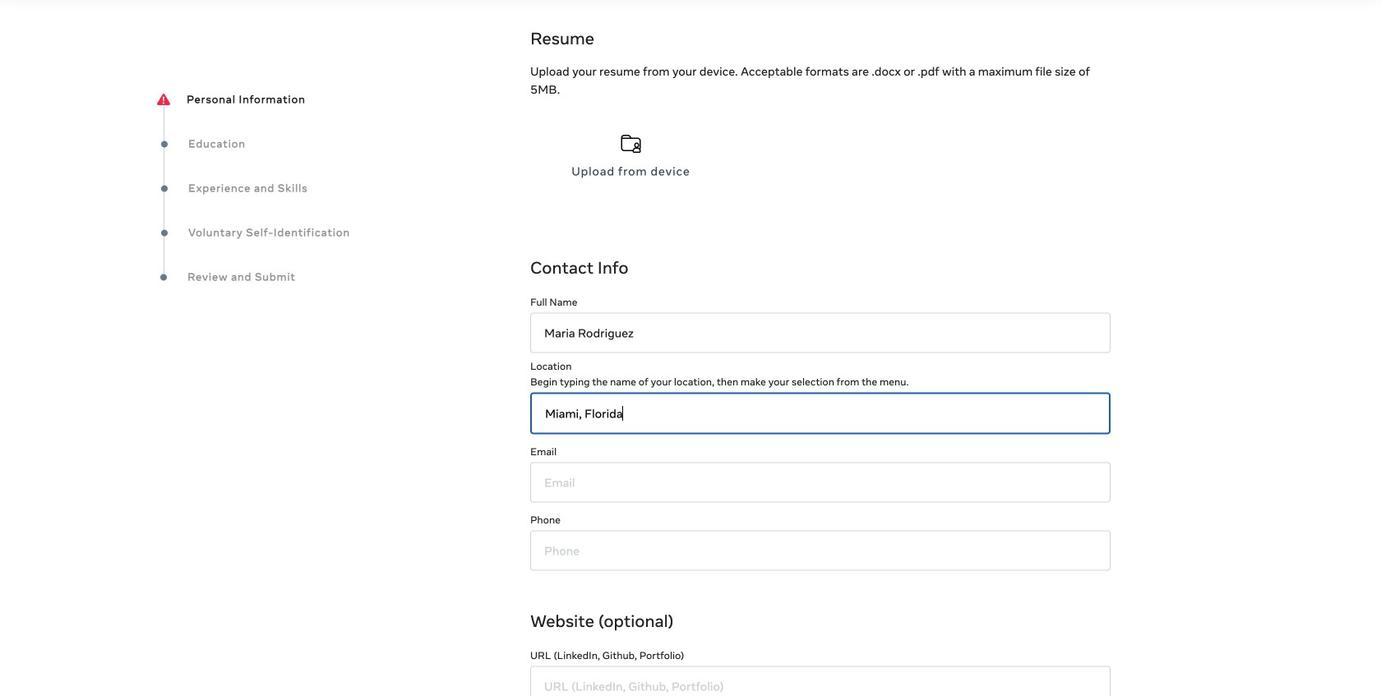 Task type: describe. For each thing, give the bounding box(es) containing it.
Email text field
[[530, 463, 1111, 503]]

Location text field
[[530, 393, 1111, 435]]

Full Name text field
[[530, 313, 1111, 353]]



Task type: locate. For each thing, give the bounding box(es) containing it.
URL (LinkedIn, Github, Portfolio) text field
[[530, 667, 1111, 697]]

Phone text field
[[530, 531, 1111, 571]]



